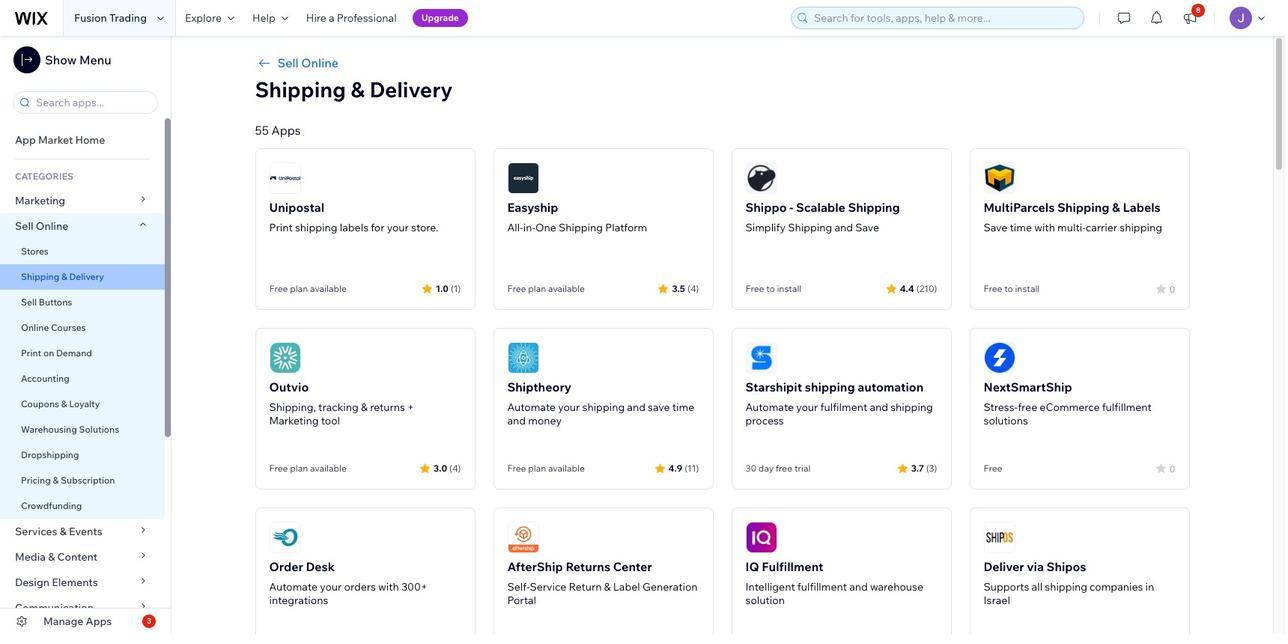 Task type: locate. For each thing, give the bounding box(es) containing it.
1 vertical spatial sell online
[[15, 219, 68, 233]]

0 horizontal spatial fulfillment
[[798, 580, 847, 594]]

1 vertical spatial marketing
[[269, 414, 319, 428]]

and left money
[[507, 414, 526, 428]]

media & content link
[[0, 544, 165, 570]]

stress-
[[984, 401, 1018, 414]]

center
[[613, 559, 652, 574]]

0 for labels
[[1170, 283, 1175, 295]]

0 horizontal spatial with
[[378, 580, 399, 594]]

& right pricing
[[53, 475, 59, 486]]

fulfillment right ecommerce
[[1102, 401, 1152, 414]]

free for -
[[746, 283, 764, 294]]

print down unipostal
[[269, 221, 293, 234]]

show menu
[[45, 52, 111, 67]]

3.5
[[672, 283, 685, 294]]

stores link
[[0, 239, 165, 264]]

& up buttons
[[61, 271, 67, 282]]

0 vertical spatial free
[[1018, 401, 1037, 414]]

sell left buttons
[[21, 297, 37, 308]]

& up carrier
[[1112, 200, 1120, 215]]

marketing down categories
[[15, 194, 65, 207]]

free plan available up the outvio logo
[[269, 283, 347, 294]]

self-
[[507, 580, 530, 594]]

1 horizontal spatial sell online
[[277, 55, 339, 70]]

install down simplify
[[777, 283, 802, 294]]

available down labels on the left top of the page
[[310, 283, 347, 294]]

sell online link inside sidebar element
[[0, 213, 165, 239]]

1 horizontal spatial shipping & delivery
[[255, 76, 453, 103]]

0 vertical spatial apps
[[271, 123, 301, 138]]

0 vertical spatial marketing
[[15, 194, 65, 207]]

fulfilment
[[820, 401, 867, 414]]

marketing down 'outvio'
[[269, 414, 319, 428]]

free for shipping,
[[269, 463, 288, 474]]

2 install from the left
[[1015, 283, 1040, 294]]

events
[[69, 525, 102, 538]]

1 0 from the top
[[1170, 283, 1175, 295]]

and down automation
[[870, 401, 888, 414]]

1 vertical spatial with
[[378, 580, 399, 594]]

services & events link
[[0, 519, 165, 544]]

& left returns
[[361, 401, 368, 414]]

0 vertical spatial 0
[[1170, 283, 1175, 295]]

shipping down labels
[[1120, 221, 1162, 234]]

solutions
[[984, 414, 1028, 428]]

print inside sidebar element
[[21, 348, 41, 359]]

1 to from the left
[[766, 283, 775, 294]]

1 horizontal spatial fulfillment
[[1102, 401, 1152, 414]]

free plan available down money
[[507, 463, 585, 474]]

0 horizontal spatial (4)
[[449, 462, 461, 474]]

2 0 from the top
[[1170, 463, 1175, 474]]

shipping up the multi-
[[1058, 200, 1110, 215]]

1 horizontal spatial to
[[1004, 283, 1013, 294]]

1 vertical spatial delivery
[[69, 271, 104, 282]]

0 horizontal spatial free to install
[[746, 283, 802, 294]]

communication
[[15, 601, 96, 615]]

your left fulfilment
[[796, 401, 818, 414]]

0 vertical spatial with
[[1034, 221, 1055, 234]]

shipping left save
[[582, 401, 625, 414]]

1 horizontal spatial (4)
[[688, 283, 699, 294]]

plan for shiptheory
[[528, 463, 546, 474]]

shipping inside deliver via shipos supports all shipping companies in israel
[[1045, 580, 1087, 594]]

design
[[15, 576, 49, 589]]

menu
[[79, 52, 111, 67]]

app market home
[[15, 133, 105, 147]]

starshipit shipping automation logo image
[[746, 342, 777, 374]]

1 horizontal spatial print
[[269, 221, 293, 234]]

install
[[777, 283, 802, 294], [1015, 283, 1040, 294]]

2 vertical spatial sell
[[21, 297, 37, 308]]

1 free to install from the left
[[746, 283, 802, 294]]

1 vertical spatial sell online link
[[0, 213, 165, 239]]

and inside shippo - scalable shipping simplify shipping and save
[[835, 221, 853, 234]]

orders
[[344, 580, 376, 594]]

1 vertical spatial 0
[[1170, 463, 1175, 474]]

free right day
[[776, 463, 793, 474]]

(210)
[[917, 283, 937, 294]]

1 vertical spatial apps
[[86, 615, 112, 628]]

tracking
[[318, 401, 359, 414]]

1 horizontal spatial save
[[984, 221, 1008, 234]]

shipping down shipos
[[1045, 580, 1087, 594]]

and left save
[[627, 401, 646, 414]]

free down nextsmartship
[[1018, 401, 1037, 414]]

free right '3.0 (4)'
[[507, 463, 526, 474]]

outvio
[[269, 380, 309, 395]]

2 free to install from the left
[[984, 283, 1040, 294]]

coupons & loyalty
[[21, 398, 100, 410]]

0 horizontal spatial save
[[855, 221, 879, 234]]

0 horizontal spatial free
[[776, 463, 793, 474]]

deliver via shipos  logo image
[[984, 522, 1015, 553]]

0 vertical spatial time
[[1010, 221, 1032, 234]]

with left 300+
[[378, 580, 399, 594]]

companies
[[1090, 580, 1143, 594]]

easyship
[[507, 200, 558, 215]]

sell buttons
[[21, 297, 72, 308]]

plan down shipping, at the left of page
[[290, 463, 308, 474]]

with left the multi-
[[1034, 221, 1055, 234]]

and down scalable
[[835, 221, 853, 234]]

0 horizontal spatial time
[[672, 401, 694, 414]]

fulfillment inside nextsmartship stress-free ecommerce fulfillment solutions
[[1102, 401, 1152, 414]]

shipping & delivery up buttons
[[21, 271, 104, 282]]

plan up the outvio logo
[[290, 283, 308, 294]]

0 horizontal spatial sell online link
[[0, 213, 165, 239]]

1 vertical spatial fulfillment
[[798, 580, 847, 594]]

solutions
[[79, 424, 119, 435]]

for
[[371, 221, 385, 234]]

accounting
[[21, 373, 69, 384]]

1.0
[[436, 283, 449, 294]]

shipping
[[295, 221, 337, 234], [1120, 221, 1162, 234], [805, 380, 855, 395], [582, 401, 625, 414], [891, 401, 933, 414], [1045, 580, 1087, 594]]

(4) right 3.0
[[449, 462, 461, 474]]

0 horizontal spatial delivery
[[69, 271, 104, 282]]

aftership
[[507, 559, 563, 574]]

free plan available down tool
[[269, 463, 347, 474]]

your inside starshipit shipping automation automate your fulfilment and shipping process
[[796, 401, 818, 414]]

shipping & delivery down 'hire a professional' on the left of the page
[[255, 76, 453, 103]]

3
[[147, 616, 151, 626]]

free down shipping, at the left of page
[[269, 463, 288, 474]]

your inside unipostal print shipping labels for your store.
[[387, 221, 409, 234]]

1 install from the left
[[777, 283, 802, 294]]

1 horizontal spatial time
[[1010, 221, 1032, 234]]

free right (1)
[[507, 283, 526, 294]]

1 horizontal spatial install
[[1015, 283, 1040, 294]]

shipos
[[1047, 559, 1086, 574]]

1 vertical spatial sell
[[15, 219, 33, 233]]

help button
[[243, 0, 297, 36]]

and inside iq fulfillment intelligent fulfillment and warehouse solution
[[849, 580, 868, 594]]

shipping down unipostal
[[295, 221, 337, 234]]

nextsmartship logo image
[[984, 342, 1015, 374]]

1 horizontal spatial automate
[[507, 401, 556, 414]]

sidebar element
[[0, 36, 172, 634]]

0 vertical spatial (4)
[[688, 283, 699, 294]]

1 horizontal spatial delivery
[[370, 76, 453, 103]]

returns
[[370, 401, 405, 414]]

0 horizontal spatial print
[[21, 348, 41, 359]]

warehousing solutions
[[21, 424, 119, 435]]

fulfillment
[[762, 559, 823, 574]]

free to install down simplify
[[746, 283, 802, 294]]

to up nextsmartship logo
[[1004, 283, 1013, 294]]

platform
[[605, 221, 647, 234]]

1 vertical spatial free
[[776, 463, 793, 474]]

online down hire
[[301, 55, 339, 70]]

1 horizontal spatial free
[[1018, 401, 1037, 414]]

free plan available down one
[[507, 283, 585, 294]]

via
[[1027, 559, 1044, 574]]

free for nextsmartship
[[1018, 401, 1037, 414]]

marketing
[[15, 194, 65, 207], [269, 414, 319, 428]]

& left loyalty
[[61, 398, 67, 410]]

solution
[[746, 594, 785, 607]]

plan down in-
[[528, 283, 546, 294]]

online up stores
[[36, 219, 68, 233]]

automate down 'order'
[[269, 580, 318, 594]]

sell online down hire
[[277, 55, 339, 70]]

iq fulfillment logo image
[[746, 522, 777, 553]]

1 vertical spatial shipping & delivery
[[21, 271, 104, 282]]

1 save from the left
[[855, 221, 879, 234]]

media & content
[[15, 550, 98, 564]]

your right for
[[387, 221, 409, 234]]

0 horizontal spatial apps
[[86, 615, 112, 628]]

2 to from the left
[[1004, 283, 1013, 294]]

simplify
[[746, 221, 786, 234]]

0 horizontal spatial to
[[766, 283, 775, 294]]

accounting link
[[0, 366, 165, 392]]

free inside nextsmartship stress-free ecommerce fulfillment solutions
[[1018, 401, 1037, 414]]

0 vertical spatial sell online link
[[255, 54, 1190, 72]]

and left warehouse
[[849, 580, 868, 594]]

0 vertical spatial print
[[269, 221, 293, 234]]

& down 'hire a professional' on the left of the page
[[351, 76, 365, 103]]

(4) for outvio
[[449, 462, 461, 474]]

plan for outvio
[[290, 463, 308, 474]]

upgrade button
[[412, 9, 468, 27]]

marketing inside sidebar element
[[15, 194, 65, 207]]

& inside aftership returns center self-service return & label generation portal
[[604, 580, 611, 594]]

one
[[535, 221, 556, 234]]

8 button
[[1174, 0, 1207, 36]]

apps right manage
[[86, 615, 112, 628]]

labels
[[1123, 200, 1161, 215]]

automate inside shiptheory automate your shipping and save time and money
[[507, 401, 556, 414]]

free up the outvio logo
[[269, 283, 288, 294]]

3.7
[[911, 462, 924, 474]]

free for 30
[[776, 463, 793, 474]]

multiparcels
[[984, 200, 1055, 215]]

free plan available for shiptheory
[[507, 463, 585, 474]]

your down desk
[[320, 580, 342, 594]]

(4) for easyship
[[688, 283, 699, 294]]

with inside order desk automate your orders with 300+ integrations
[[378, 580, 399, 594]]

3.0 (4)
[[434, 462, 461, 474]]

manage apps
[[43, 615, 112, 628]]

plan down money
[[528, 463, 546, 474]]

& inside multiparcels shipping & labels save time with multi-carrier shipping
[[1112, 200, 1120, 215]]

aftership returns center self-service return & label generation portal
[[507, 559, 698, 607]]

sell online
[[277, 55, 339, 70], [15, 219, 68, 233]]

1 vertical spatial print
[[21, 348, 41, 359]]

& left label
[[604, 580, 611, 594]]

sell online inside sidebar element
[[15, 219, 68, 233]]

on
[[43, 348, 54, 359]]

shipping down scalable
[[788, 221, 832, 234]]

sell down "help" button
[[277, 55, 299, 70]]

free down simplify
[[746, 283, 764, 294]]

0 horizontal spatial shipping & delivery
[[21, 271, 104, 282]]

free to install up nextsmartship logo
[[984, 283, 1040, 294]]

help
[[252, 11, 275, 25]]

hire a professional link
[[297, 0, 406, 36]]

sell buttons link
[[0, 290, 165, 315]]

free
[[269, 283, 288, 294], [507, 283, 526, 294], [746, 283, 764, 294], [984, 283, 1002, 294], [269, 463, 288, 474], [507, 463, 526, 474], [984, 463, 1002, 474]]

carrier
[[1086, 221, 1118, 234]]

automate down starshipit
[[746, 401, 794, 414]]

sell online up stores
[[15, 219, 68, 233]]

shipping right one
[[559, 221, 603, 234]]

fulfillment inside iq fulfillment intelligent fulfillment and warehouse solution
[[798, 580, 847, 594]]

55
[[255, 123, 269, 138]]

fulfillment down the fulfillment
[[798, 580, 847, 594]]

1 horizontal spatial with
[[1034, 221, 1055, 234]]

1 horizontal spatial apps
[[271, 123, 301, 138]]

free to install for shippo
[[746, 283, 802, 294]]

& right media
[[48, 550, 55, 564]]

a
[[329, 11, 335, 25]]

install up nextsmartship logo
[[1015, 283, 1040, 294]]

free for print
[[269, 283, 288, 294]]

shipping up 55 apps
[[255, 76, 346, 103]]

intelligent
[[746, 580, 795, 594]]

time right save
[[672, 401, 694, 414]]

0 vertical spatial online
[[301, 55, 339, 70]]

marketing link
[[0, 188, 165, 213]]

(4)
[[688, 283, 699, 294], [449, 462, 461, 474]]

1 vertical spatial time
[[672, 401, 694, 414]]

stores
[[21, 246, 49, 257]]

online down sell buttons
[[21, 322, 49, 333]]

0 horizontal spatial marketing
[[15, 194, 65, 207]]

0 for ecommerce
[[1170, 463, 1175, 474]]

print left on
[[21, 348, 41, 359]]

free right (210)
[[984, 283, 1002, 294]]

sell up stores
[[15, 219, 33, 233]]

shippo - scalable shipping simplify shipping and save
[[746, 200, 900, 234]]

plan
[[290, 283, 308, 294], [528, 283, 546, 294], [290, 463, 308, 474], [528, 463, 546, 474]]

shipping,
[[269, 401, 316, 414]]

your down shiptheory
[[558, 401, 580, 414]]

app market home link
[[0, 127, 165, 153]]

0 horizontal spatial sell online
[[15, 219, 68, 233]]

1 horizontal spatial sell online link
[[255, 54, 1190, 72]]

1 horizontal spatial free to install
[[984, 283, 1040, 294]]

communication link
[[0, 595, 165, 621]]

easyship logo image
[[507, 163, 539, 194]]

1 horizontal spatial marketing
[[269, 414, 319, 428]]

0 horizontal spatial automate
[[269, 580, 318, 594]]

aftership returns center logo image
[[507, 522, 539, 553]]

available down one
[[548, 283, 585, 294]]

(3)
[[926, 462, 937, 474]]

2 save from the left
[[984, 221, 1008, 234]]

&
[[351, 76, 365, 103], [1112, 200, 1120, 215], [61, 271, 67, 282], [61, 398, 67, 410], [361, 401, 368, 414], [53, 475, 59, 486], [60, 525, 67, 538], [48, 550, 55, 564], [604, 580, 611, 594]]

to for shippo
[[766, 283, 775, 294]]

unipostal print shipping labels for your store.
[[269, 200, 438, 234]]

easyship all-in-one shipping platform
[[507, 200, 647, 234]]

available down money
[[548, 463, 585, 474]]

0 vertical spatial shipping & delivery
[[255, 76, 453, 103]]

(4) right 3.5
[[688, 283, 699, 294]]

apps right 55
[[271, 123, 301, 138]]

0 vertical spatial fulfillment
[[1102, 401, 1152, 414]]

3.0
[[434, 462, 447, 474]]

available down tool
[[310, 463, 347, 474]]

to down simplify
[[766, 283, 775, 294]]

2 horizontal spatial automate
[[746, 401, 794, 414]]

1 vertical spatial (4)
[[449, 462, 461, 474]]

design elements
[[15, 576, 98, 589]]

available
[[310, 283, 347, 294], [548, 283, 585, 294], [310, 463, 347, 474], [548, 463, 585, 474]]

free for shipping
[[984, 283, 1002, 294]]

print on demand
[[21, 348, 92, 359]]

print on demand link
[[0, 341, 165, 366]]

time down multiparcels
[[1010, 221, 1032, 234]]

0 horizontal spatial install
[[777, 283, 802, 294]]

apps inside sidebar element
[[86, 615, 112, 628]]

free plan available
[[269, 283, 347, 294], [507, 283, 585, 294], [269, 463, 347, 474], [507, 463, 585, 474]]

shipping inside multiparcels shipping & labels save time with multi-carrier shipping
[[1058, 200, 1110, 215]]

automate down shiptheory
[[507, 401, 556, 414]]

delivery inside sidebar element
[[69, 271, 104, 282]]

dropshipping
[[21, 449, 79, 461]]

shipping down stores
[[21, 271, 59, 282]]



Task type: vqa. For each thing, say whether or not it's contained in the screenshot.


Task type: describe. For each thing, give the bounding box(es) containing it.
+
[[407, 401, 414, 414]]

plan for unipostal
[[290, 283, 308, 294]]

content
[[57, 550, 98, 564]]

0 vertical spatial sell
[[277, 55, 299, 70]]

subscription
[[61, 475, 115, 486]]

shipping up fulfilment
[[805, 380, 855, 395]]

warehousing
[[21, 424, 77, 435]]

online courses
[[21, 322, 86, 333]]

0 vertical spatial sell online
[[277, 55, 339, 70]]

media
[[15, 550, 46, 564]]

shippo
[[746, 200, 787, 215]]

Search for tools, apps, help & more... field
[[810, 7, 1079, 28]]

30 day free trial
[[746, 463, 811, 474]]

outvio logo image
[[269, 342, 301, 374]]

supports
[[984, 580, 1029, 594]]

time inside shiptheory automate your shipping and save time and money
[[672, 401, 694, 414]]

sell inside "link"
[[21, 297, 37, 308]]

with inside multiparcels shipping & labels save time with multi-carrier shipping
[[1034, 221, 1055, 234]]

available for easyship
[[548, 283, 585, 294]]

free to install for multiparcels
[[984, 283, 1040, 294]]

nextsmartship stress-free ecommerce fulfillment solutions
[[984, 380, 1152, 428]]

multiparcels shipping & labels logo image
[[984, 163, 1015, 194]]

Search apps... field
[[31, 92, 153, 113]]

(1)
[[451, 283, 461, 294]]

hire
[[306, 11, 326, 25]]

shipping & delivery link
[[0, 264, 165, 290]]

pricing
[[21, 475, 51, 486]]

starshipit
[[746, 380, 802, 395]]

label
[[613, 580, 640, 594]]

your inside order desk automate your orders with 300+ integrations
[[320, 580, 342, 594]]

apps for manage apps
[[86, 615, 112, 628]]

free plan available for unipostal
[[269, 283, 347, 294]]

2 vertical spatial online
[[21, 322, 49, 333]]

warehousing solutions link
[[0, 417, 165, 443]]

deliver
[[984, 559, 1024, 574]]

save inside shippo - scalable shipping simplify shipping and save
[[855, 221, 879, 234]]

shipping down automation
[[891, 401, 933, 414]]

portal
[[507, 594, 536, 607]]

tool
[[321, 414, 340, 428]]

show menu button
[[13, 46, 111, 73]]

shipping inside multiparcels shipping & labels save time with multi-carrier shipping
[[1120, 221, 1162, 234]]

plan for easyship
[[528, 283, 546, 294]]

install for shippo
[[777, 283, 802, 294]]

your inside shiptheory automate your shipping and save time and money
[[558, 401, 580, 414]]

show
[[45, 52, 77, 67]]

trading
[[109, 11, 147, 25]]

4.9
[[668, 462, 682, 474]]

shipping inside shiptheory automate your shipping and save time and money
[[582, 401, 625, 414]]

multi-
[[1058, 221, 1086, 234]]

desk
[[306, 559, 335, 574]]

4.4
[[900, 283, 914, 294]]

automate inside order desk automate your orders with 300+ integrations
[[269, 580, 318, 594]]

0 vertical spatial delivery
[[370, 76, 453, 103]]

loyalty
[[69, 398, 100, 410]]

order
[[269, 559, 303, 574]]

free for automate
[[507, 463, 526, 474]]

available for shiptheory
[[548, 463, 585, 474]]

to for multiparcels
[[1004, 283, 1013, 294]]

dropshipping link
[[0, 443, 165, 468]]

professional
[[337, 11, 397, 25]]

store.
[[411, 221, 438, 234]]

unipostal logo image
[[269, 163, 301, 194]]

services
[[15, 525, 57, 538]]

coupons
[[21, 398, 59, 410]]

scalable
[[796, 200, 845, 215]]

(11)
[[685, 462, 699, 474]]

design elements link
[[0, 570, 165, 595]]

time inside multiparcels shipping & labels save time with multi-carrier shipping
[[1010, 221, 1032, 234]]

shipping inside sidebar element
[[21, 271, 59, 282]]

print inside unipostal print shipping labels for your store.
[[269, 221, 293, 234]]

automate inside starshipit shipping automation automate your fulfilment and shipping process
[[746, 401, 794, 414]]

manage
[[43, 615, 83, 628]]

save inside multiparcels shipping & labels save time with multi-carrier shipping
[[984, 221, 1008, 234]]

shippo - scalable shipping logo image
[[746, 163, 777, 194]]

labels
[[340, 221, 369, 234]]

free for all-
[[507, 283, 526, 294]]

crowdfunding link
[[0, 494, 165, 519]]

shipping right scalable
[[848, 200, 900, 215]]

iq fulfillment intelligent fulfillment and warehouse solution
[[746, 559, 923, 607]]

save
[[648, 401, 670, 414]]

install for multiparcels
[[1015, 283, 1040, 294]]

buttons
[[39, 297, 72, 308]]

shiptheory logo image
[[507, 342, 539, 374]]

coupons & loyalty link
[[0, 392, 165, 417]]

online courses link
[[0, 315, 165, 341]]

free plan available for easyship
[[507, 283, 585, 294]]

& left the events
[[60, 525, 67, 538]]

free plan available for outvio
[[269, 463, 347, 474]]

integrations
[[269, 594, 328, 607]]

1 vertical spatial online
[[36, 219, 68, 233]]

service
[[530, 580, 566, 594]]

and inside starshipit shipping automation automate your fulfilment and shipping process
[[870, 401, 888, 414]]

process
[[746, 414, 784, 428]]

apps for 55 apps
[[271, 123, 301, 138]]

free down solutions
[[984, 463, 1002, 474]]

4.4 (210)
[[900, 283, 937, 294]]

available for unipostal
[[310, 283, 347, 294]]

-
[[790, 200, 793, 215]]

3.7 (3)
[[911, 462, 937, 474]]

services & events
[[15, 525, 102, 538]]

available for outvio
[[310, 463, 347, 474]]

nextsmartship
[[984, 380, 1072, 395]]

shipping inside unipostal print shipping labels for your store.
[[295, 221, 337, 234]]

unipostal
[[269, 200, 324, 215]]

order desk logo image
[[269, 522, 301, 553]]

day
[[759, 463, 774, 474]]

deliver via shipos supports all shipping companies in israel
[[984, 559, 1154, 607]]

return
[[569, 580, 602, 594]]

all
[[1032, 580, 1043, 594]]

in
[[1146, 580, 1154, 594]]

market
[[38, 133, 73, 147]]

warehouse
[[870, 580, 923, 594]]

starshipit shipping automation automate your fulfilment and shipping process
[[746, 380, 933, 428]]

shipping inside easyship all-in-one shipping platform
[[559, 221, 603, 234]]

in-
[[523, 221, 536, 234]]

crowdfunding
[[21, 500, 82, 512]]

300+
[[401, 580, 428, 594]]

categories
[[15, 171, 73, 182]]

3.5 (4)
[[672, 283, 699, 294]]

marketing inside "outvio shipping, tracking & returns + marketing  tool"
[[269, 414, 319, 428]]

ecommerce
[[1040, 401, 1100, 414]]

fusion trading
[[74, 11, 147, 25]]

& inside "outvio shipping, tracking & returns + marketing  tool"
[[361, 401, 368, 414]]

shipping & delivery inside shipping & delivery link
[[21, 271, 104, 282]]



